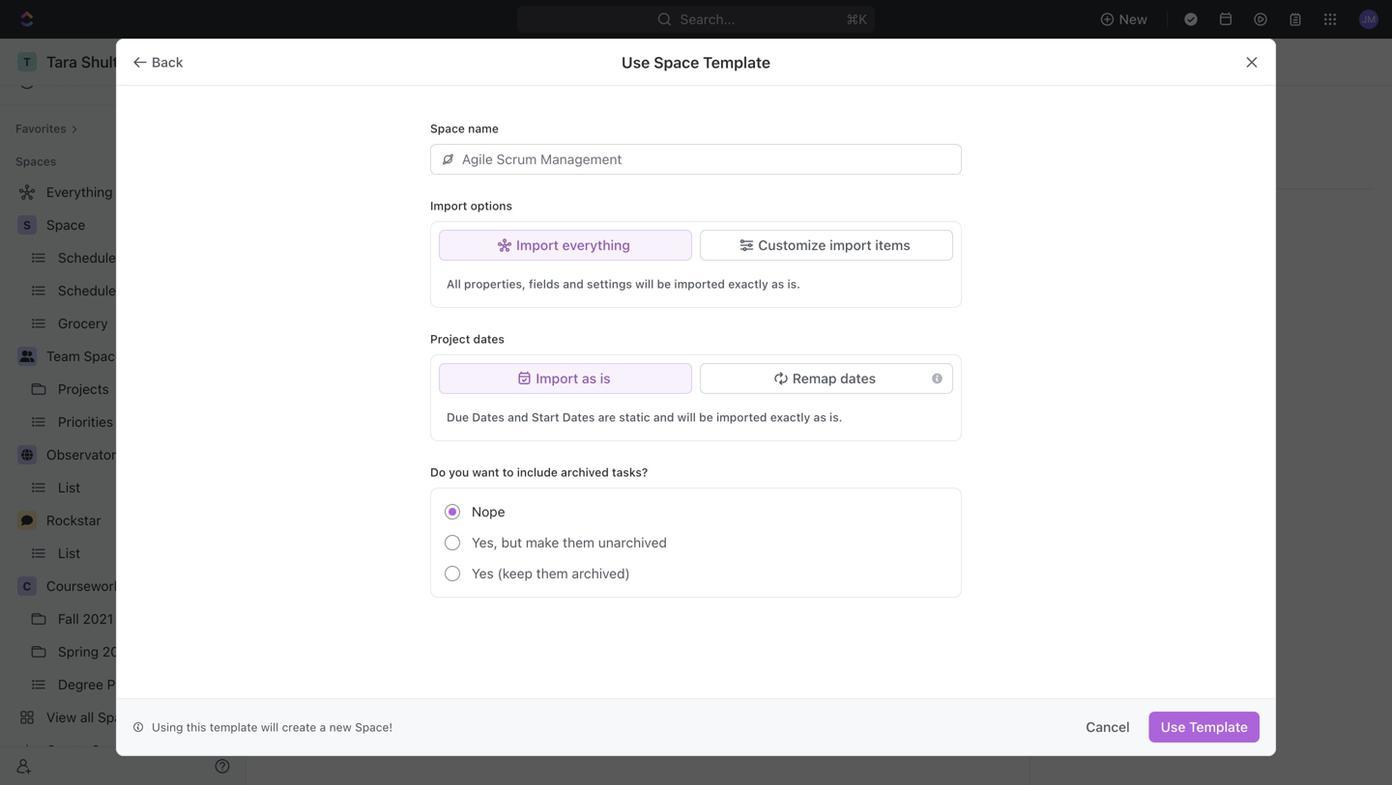 Task type: vqa. For each thing, say whether or not it's contained in the screenshot.
the Import as is
yes



Task type: describe. For each thing, give the bounding box(es) containing it.
all spaces joined
[[599, 397, 692, 411]]

dates for remap dates
[[840, 371, 876, 387]]

Nope radio
[[445, 505, 460, 520]]

space inside the new space button
[[950, 137, 989, 153]]

are
[[598, 411, 616, 424]]

joined
[[659, 397, 692, 411]]

0 vertical spatial template
[[703, 53, 771, 72]]

properties,
[[464, 277, 526, 291]]

archived
[[561, 466, 609, 480]]

coursework link
[[46, 571, 234, 602]]

comment image
[[21, 515, 33, 527]]

favorites button
[[8, 117, 86, 140]]

import for import everything
[[516, 237, 559, 253]]

start
[[532, 411, 559, 424]]

exactly inside import options element
[[728, 277, 768, 291]]

globe image
[[21, 450, 33, 461]]

yes, but make them unarchived
[[472, 535, 667, 551]]

sidebar navigation
[[0, 39, 247, 786]]

want
[[472, 466, 499, 480]]

options
[[470, 199, 512, 213]]

Yes (keep them archived) radio
[[445, 567, 460, 582]]

customize import items button
[[700, 230, 953, 261]]

and inside import options element
[[563, 277, 584, 291]]

you
[[449, 466, 469, 480]]

import options
[[430, 199, 512, 213]]

(keep
[[497, 566, 533, 582]]

c
[[23, 580, 31, 594]]

everything
[[562, 237, 630, 253]]

use space template
[[621, 53, 771, 72]]

s
[[23, 218, 31, 232]]

0 horizontal spatial will
[[261, 721, 279, 735]]

coursework
[[46, 579, 121, 595]]

import options element
[[430, 221, 962, 308]]

1 dates from the left
[[472, 411, 504, 424]]

import for import options
[[430, 199, 467, 213]]

Yes, but make them unarchived radio
[[445, 536, 460, 551]]

tree inside sidebar navigation
[[8, 177, 238, 767]]

rockstar
[[46, 513, 101, 529]]

settings
[[587, 277, 632, 291]]

observatory link
[[46, 440, 234, 471]]

back
[[152, 54, 183, 70]]

space name
[[430, 122, 499, 135]]

make
[[526, 535, 559, 551]]

is. inside project dates 'element'
[[829, 411, 842, 424]]

unarchived
[[598, 535, 667, 551]]

import as is button
[[439, 363, 692, 394]]

2 horizontal spatial and
[[653, 411, 674, 424]]

import for import as is
[[536, 371, 578, 387]]

use template
[[1161, 720, 1248, 736]]

tasks?
[[612, 466, 648, 480]]

!
[[389, 721, 393, 735]]

project dates element
[[430, 355, 962, 442]]

fields
[[529, 277, 560, 291]]

Agile Scrum Management text field
[[462, 145, 950, 174]]

using this template will create a new space !
[[152, 721, 393, 735]]

remap
[[793, 371, 837, 387]]

static
[[619, 411, 650, 424]]

this
[[186, 721, 206, 735]]

dates for project dates
[[473, 333, 504, 346]]

all for all spaces joined
[[599, 397, 612, 411]]

space link
[[46, 210, 234, 241]]

project
[[430, 333, 470, 346]]

customize
[[758, 237, 826, 253]]

create
[[282, 721, 316, 735]]

space inside team space link
[[84, 348, 123, 364]]

cancel
[[1086, 720, 1130, 736]]

do you want to include archived tasks? option group
[[445, 497, 953, 590]]

use template button
[[1149, 712, 1260, 743]]

all properties, fields and settings will be imported exactly as is.
[[447, 277, 800, 291]]

be inside import options element
[[657, 277, 671, 291]]



Task type: locate. For each thing, give the bounding box(es) containing it.
use for use template
[[1161, 720, 1186, 736]]

use
[[621, 53, 650, 72], [1161, 720, 1186, 736]]

2 vertical spatial will
[[261, 721, 279, 735]]

include
[[517, 466, 558, 480]]

1 vertical spatial is.
[[829, 411, 842, 424]]

new space button
[[889, 130, 1001, 160]]

exactly inside project dates 'element'
[[770, 411, 810, 424]]

dates
[[472, 411, 504, 424], [562, 411, 595, 424]]

0 vertical spatial as
[[771, 277, 784, 291]]

1 horizontal spatial be
[[699, 411, 713, 424]]

archived)
[[572, 566, 630, 582]]

exactly down customize
[[728, 277, 768, 291]]

0 vertical spatial new
[[1119, 11, 1147, 27]]

name
[[468, 122, 499, 135]]

is. down customize
[[787, 277, 800, 291]]

dates
[[473, 333, 504, 346], [840, 371, 876, 387]]

cancel button
[[1074, 712, 1141, 743]]

import left the "options"
[[430, 199, 467, 213]]

imported down remap dates button
[[716, 411, 767, 424]]

1 vertical spatial dates
[[840, 371, 876, 387]]

nope
[[472, 504, 505, 520]]

0 horizontal spatial template
[[703, 53, 771, 72]]

yes,
[[472, 535, 498, 551]]

space, , element
[[17, 216, 37, 235]]

use for use space template
[[621, 53, 650, 72]]

them down make
[[536, 566, 568, 582]]

0 vertical spatial all
[[447, 277, 461, 291]]

1 horizontal spatial template
[[1189, 720, 1248, 736]]

1 horizontal spatial exactly
[[770, 411, 810, 424]]

all inside import options element
[[447, 277, 461, 291]]

customize import items
[[758, 237, 910, 253]]

team
[[46, 348, 80, 364]]

space
[[654, 53, 699, 72], [430, 122, 465, 135], [950, 137, 989, 153], [46, 217, 85, 233], [84, 348, 123, 364], [355, 721, 389, 735]]

0 horizontal spatial exactly
[[728, 277, 768, 291]]

0 horizontal spatial spaces
[[15, 155, 56, 168]]

0 horizontal spatial is.
[[787, 277, 800, 291]]

1 vertical spatial be
[[699, 411, 713, 424]]

and right fields
[[563, 277, 584, 291]]

import up "start"
[[536, 371, 578, 387]]

1 vertical spatial import
[[516, 237, 559, 253]]

dates left are
[[562, 411, 595, 424]]

using
[[152, 721, 183, 735]]

them right make
[[563, 535, 595, 551]]

0 horizontal spatial all
[[447, 277, 461, 291]]

dates right due
[[472, 411, 504, 424]]

as
[[771, 277, 784, 291], [582, 371, 596, 387], [813, 411, 826, 424]]

0 vertical spatial exactly
[[728, 277, 768, 291]]

team space link
[[46, 341, 234, 372]]

all
[[447, 277, 461, 291], [599, 397, 612, 411]]

rockstar link
[[46, 506, 234, 537]]

0 vertical spatial will
[[635, 277, 654, 291]]

as inside import as is button
[[582, 371, 596, 387]]

0 horizontal spatial new
[[918, 137, 946, 153]]

imported right "settings"
[[674, 277, 725, 291]]

all up are
[[599, 397, 612, 411]]

1 vertical spatial use
[[1161, 720, 1186, 736]]

due dates and start dates are static and will be imported exactly as is.
[[447, 411, 842, 424]]

template inside button
[[1189, 720, 1248, 736]]

imported
[[674, 277, 725, 291], [716, 411, 767, 424]]

them
[[563, 535, 595, 551], [536, 566, 568, 582]]

1 vertical spatial template
[[1189, 720, 1248, 736]]

team space
[[46, 348, 123, 364]]

and
[[563, 277, 584, 291], [508, 411, 528, 424], [653, 411, 674, 424]]

spaces up static at the left
[[616, 397, 656, 411]]

dates right remap
[[840, 371, 876, 387]]

0 vertical spatial import
[[430, 199, 467, 213]]

template
[[703, 53, 771, 72], [1189, 720, 1248, 736]]

project dates
[[430, 333, 504, 346]]

tree
[[8, 177, 238, 767]]

as down customize
[[771, 277, 784, 291]]

is. down remap dates
[[829, 411, 842, 424]]

be
[[657, 277, 671, 291], [699, 411, 713, 424]]

be right "settings"
[[657, 277, 671, 291]]

imported inside import options element
[[674, 277, 725, 291]]

items
[[875, 237, 910, 253]]

1 horizontal spatial as
[[771, 277, 784, 291]]

be right static at the left
[[699, 411, 713, 424]]

spaces
[[15, 155, 56, 168], [616, 397, 656, 411]]

is.
[[787, 277, 800, 291], [829, 411, 842, 424]]

1 vertical spatial them
[[536, 566, 568, 582]]

1 horizontal spatial all
[[599, 397, 612, 411]]

0 horizontal spatial dates
[[473, 333, 504, 346]]

import inside project dates 'element'
[[536, 371, 578, 387]]

remap dates button
[[700, 363, 953, 394]]

as left is
[[582, 371, 596, 387]]

as inside import options element
[[771, 277, 784, 291]]

0 vertical spatial be
[[657, 277, 671, 291]]

yes
[[472, 566, 494, 582]]

2 horizontal spatial will
[[677, 411, 696, 424]]

be inside project dates 'element'
[[699, 411, 713, 424]]

2 vertical spatial import
[[536, 371, 578, 387]]

import everything
[[516, 237, 630, 253]]

imported inside project dates 'element'
[[716, 411, 767, 424]]

1 vertical spatial will
[[677, 411, 696, 424]]

1 horizontal spatial dates
[[840, 371, 876, 387]]

and down joined
[[653, 411, 674, 424]]

0 horizontal spatial dates
[[472, 411, 504, 424]]

0 horizontal spatial as
[[582, 371, 596, 387]]

back button
[[125, 47, 195, 78]]

due
[[447, 411, 469, 424]]

as down remap dates button
[[813, 411, 826, 424]]

all left 'properties,'
[[447, 277, 461, 291]]

is
[[600, 371, 611, 387]]

remap dates
[[793, 371, 876, 387]]

new
[[1119, 11, 1147, 27], [918, 137, 946, 153]]

0 vertical spatial is.
[[787, 277, 800, 291]]

0 horizontal spatial and
[[508, 411, 528, 424]]

observatory
[[46, 447, 124, 463]]

0 vertical spatial imported
[[674, 277, 725, 291]]

import
[[430, 199, 467, 213], [516, 237, 559, 253], [536, 371, 578, 387]]

new button
[[1092, 4, 1159, 35]]

0 vertical spatial spaces
[[15, 155, 56, 168]]

1 vertical spatial all
[[599, 397, 612, 411]]

do
[[430, 466, 446, 480]]

1 vertical spatial exactly
[[770, 411, 810, 424]]

⌘k
[[846, 11, 867, 27]]

do you want to include archived tasks?
[[430, 466, 648, 480]]

will right "settings"
[[635, 277, 654, 291]]

1 horizontal spatial new
[[1119, 11, 1147, 27]]

tree containing space
[[8, 177, 238, 767]]

will inside import options element
[[635, 277, 654, 291]]

but
[[501, 535, 522, 551]]

dates right project
[[473, 333, 504, 346]]

search...
[[680, 11, 735, 27]]

1 horizontal spatial will
[[635, 277, 654, 291]]

1 vertical spatial new
[[918, 137, 946, 153]]

spaces down favorites
[[15, 155, 56, 168]]

new for new space
[[918, 137, 946, 153]]

new space
[[918, 137, 989, 153]]

0 vertical spatial use
[[621, 53, 650, 72]]

0 horizontal spatial use
[[621, 53, 650, 72]]

coursework, , element
[[17, 577, 37, 596]]

exactly
[[728, 277, 768, 291], [770, 411, 810, 424]]

template
[[210, 721, 258, 735]]

1 vertical spatial spaces
[[616, 397, 656, 411]]

use inside button
[[1161, 720, 1186, 736]]

1 horizontal spatial spaces
[[616, 397, 656, 411]]

1 horizontal spatial dates
[[562, 411, 595, 424]]

2 horizontal spatial as
[[813, 411, 826, 424]]

0 vertical spatial dates
[[473, 333, 504, 346]]

new for new
[[1119, 11, 1147, 27]]

will inside project dates 'element'
[[677, 411, 696, 424]]

1 horizontal spatial is.
[[829, 411, 842, 424]]

exactly down remap
[[770, 411, 810, 424]]

2 vertical spatial as
[[813, 411, 826, 424]]

import everything button
[[439, 230, 692, 261]]

1 vertical spatial as
[[582, 371, 596, 387]]

to
[[502, 466, 514, 480]]

1 vertical spatial imported
[[716, 411, 767, 424]]

1 horizontal spatial use
[[1161, 720, 1186, 736]]

is. inside import options element
[[787, 277, 800, 291]]

all for all properties, fields and settings will be imported exactly as is.
[[447, 277, 461, 291]]

dates inside button
[[840, 371, 876, 387]]

a
[[320, 721, 326, 735]]

import up fields
[[516, 237, 559, 253]]

will
[[635, 277, 654, 291], [677, 411, 696, 424], [261, 721, 279, 735]]

import as is
[[536, 371, 611, 387]]

1 horizontal spatial and
[[563, 277, 584, 291]]

and left "start"
[[508, 411, 528, 424]]

will left create
[[261, 721, 279, 735]]

favorites
[[15, 122, 66, 135]]

yes (keep them archived)
[[472, 566, 630, 582]]

will down joined
[[677, 411, 696, 424]]

spaces inside sidebar navigation
[[15, 155, 56, 168]]

0 vertical spatial them
[[563, 535, 595, 551]]

new
[[329, 721, 352, 735]]

2 dates from the left
[[562, 411, 595, 424]]

import
[[830, 237, 872, 253]]

0 horizontal spatial be
[[657, 277, 671, 291]]

user group image
[[20, 351, 34, 363]]



